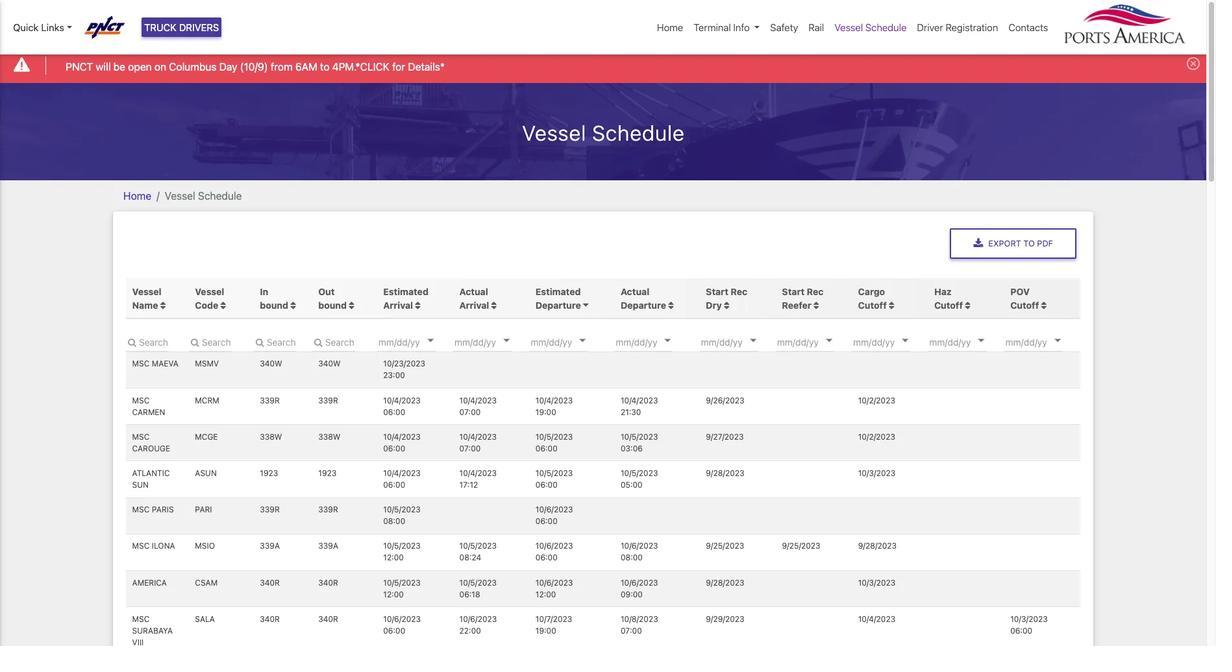 Task type: vqa. For each thing, say whether or not it's contained in the screenshot.


Task type: locate. For each thing, give the bounding box(es) containing it.
1 vertical spatial 08:00
[[621, 553, 643, 563]]

start rec reefer
[[782, 286, 823, 311]]

2 1923 from the left
[[318, 469, 336, 479]]

msc up carouge
[[132, 432, 150, 442]]

pnct will be open on columbus day (10/9) from 6am to 4pm.*click for details* alert
[[0, 48, 1206, 83]]

2 10/4/2023 07:00 from the top
[[459, 432, 497, 454]]

0 horizontal spatial 338w
[[260, 432, 282, 442]]

msc for msc maeva
[[132, 359, 150, 369]]

1 vertical spatial vessel schedule
[[522, 120, 685, 145]]

10/4/2023 07:00
[[459, 396, 497, 417], [459, 432, 497, 454]]

pnct
[[66, 61, 93, 72]]

1 vertical spatial 10/3/2023
[[858, 578, 895, 588]]

338w
[[260, 432, 282, 442], [318, 432, 341, 442]]

1 10/4/2023 06:00 from the top
[[383, 396, 421, 417]]

links
[[41, 21, 64, 33]]

10/4/2023 06:00 for 1923
[[383, 469, 421, 490]]

0 horizontal spatial 339a
[[260, 542, 280, 551]]

0 vertical spatial 10/4/2023 07:00
[[459, 396, 497, 417]]

columbus
[[169, 61, 217, 72]]

driver registration
[[917, 21, 998, 33]]

0 horizontal spatial bound
[[260, 300, 288, 311]]

pnct will be open on columbus day (10/9) from 6am to 4pm.*click for details* link
[[66, 59, 445, 74]]

0 horizontal spatial cutoff
[[858, 300, 887, 311]]

10/4/2023
[[383, 396, 421, 406], [459, 396, 497, 406], [536, 396, 573, 406], [621, 396, 658, 406], [383, 432, 421, 442], [459, 432, 497, 442], [383, 469, 421, 479], [459, 469, 497, 479], [858, 615, 895, 624]]

10/4/2023 07:00 for 10/4/2023
[[459, 396, 497, 417]]

open calendar image for seventh mm/dd/yy field from left
[[902, 339, 908, 343]]

msc
[[132, 359, 150, 369], [132, 396, 150, 406], [132, 432, 150, 442], [132, 505, 150, 515], [132, 542, 150, 551], [132, 615, 150, 624]]

1 vertical spatial 10/2/2023
[[858, 432, 895, 442]]

2 vertical spatial 07:00
[[621, 626, 642, 636]]

1 vertical spatial schedule
[[592, 120, 685, 145]]

10/5/2023 12:00 for 08:24
[[383, 542, 421, 563]]

1 horizontal spatial cutoff
[[934, 300, 963, 311]]

07:00 inside 10/8/2023 07:00
[[621, 626, 642, 636]]

actual inside actual departure
[[621, 286, 649, 297]]

6 msc from the top
[[132, 615, 150, 624]]

3 msc from the top
[[132, 432, 150, 442]]

1 estimated from the left
[[383, 286, 428, 297]]

1 actual from the left
[[459, 286, 488, 297]]

None field
[[126, 332, 169, 352], [189, 332, 232, 352], [254, 332, 297, 352], [312, 332, 355, 352], [126, 332, 169, 352], [189, 332, 232, 352], [254, 332, 297, 352], [312, 332, 355, 352]]

2 bound from the left
[[318, 300, 347, 311]]

9/28/2023
[[706, 469, 744, 479], [858, 542, 897, 551], [706, 578, 744, 588]]

10/4/2023 17:12
[[459, 469, 497, 490]]

1 rec from the left
[[731, 286, 747, 297]]

10/5/2023 12:00
[[383, 542, 421, 563], [383, 578, 421, 600]]

10/4/2023 06:00 for 339r
[[383, 396, 421, 417]]

rec inside the start rec reefer
[[807, 286, 823, 297]]

1 horizontal spatial 1923
[[318, 469, 336, 479]]

0 horizontal spatial rec
[[731, 286, 747, 297]]

1 open calendar image from the left
[[503, 339, 510, 343]]

2 vertical spatial 10/4/2023 06:00
[[383, 469, 421, 490]]

rec
[[731, 286, 747, 297], [807, 286, 823, 297]]

1 horizontal spatial actual
[[621, 286, 649, 297]]

2 vertical spatial 9/28/2023
[[706, 578, 744, 588]]

2 open calendar image from the left
[[579, 339, 586, 343]]

1 horizontal spatial 08:00
[[621, 553, 643, 563]]

10/4/2023 06:00 for 338w
[[383, 432, 421, 454]]

9/26/2023
[[706, 396, 744, 406]]

4 mm/dd/yy field from the left
[[614, 332, 692, 352]]

on
[[154, 61, 166, 72]]

arrival inside estimated arrival
[[383, 300, 413, 311]]

1 horizontal spatial vessel schedule
[[522, 120, 685, 145]]

0 vertical spatial 9/28/2023
[[706, 469, 744, 479]]

2 horizontal spatial cutoff
[[1010, 300, 1039, 311]]

5 msc from the top
[[132, 542, 150, 551]]

open calendar image
[[503, 339, 510, 343], [665, 339, 671, 343], [902, 339, 908, 343], [978, 339, 985, 343], [1054, 339, 1061, 343]]

dry
[[706, 300, 722, 311]]

10/5/2023 06:00 for 10/4/2023 17:12
[[536, 469, 573, 490]]

msc left ilona
[[132, 542, 150, 551]]

5 mm/dd/yy field from the left
[[700, 332, 778, 352]]

rail link
[[803, 15, 829, 40]]

7 mm/dd/yy field from the left
[[852, 332, 930, 352]]

2 10/5/2023 06:00 from the top
[[536, 469, 573, 490]]

1 vertical spatial 10/5/2023 12:00
[[383, 578, 421, 600]]

1 vertical spatial 9/28/2023
[[858, 542, 897, 551]]

1 10/2/2023 from the top
[[858, 396, 895, 406]]

19:00
[[536, 408, 556, 417], [536, 626, 556, 636]]

cutoff down pov
[[1010, 300, 1039, 311]]

haz cutoff
[[934, 286, 963, 311]]

safety
[[770, 21, 798, 33]]

3 mm/dd/yy field from the left
[[529, 332, 607, 352]]

mm/dd/yy field up 10/23/2023
[[377, 332, 455, 352]]

cutoff for pov
[[1010, 300, 1039, 311]]

1 horizontal spatial 339a
[[318, 542, 338, 551]]

2 horizontal spatial vessel schedule
[[834, 21, 907, 33]]

1 vertical spatial home
[[123, 190, 151, 202]]

sun
[[132, 480, 149, 490]]

mm/dd/yy field down cargo cutoff
[[852, 332, 930, 352]]

1 vertical spatial 19:00
[[536, 626, 556, 636]]

mm/dd/yy field down actual departure
[[614, 332, 692, 352]]

msc left maeva in the bottom of the page
[[132, 359, 150, 369]]

2 arrival from the left
[[459, 300, 489, 311]]

quick
[[13, 21, 39, 33]]

1 vertical spatial 10/4/2023 07:00
[[459, 432, 497, 454]]

surabaya
[[132, 626, 173, 636]]

estimated arrival
[[383, 286, 428, 311]]

0 vertical spatial 19:00
[[536, 408, 556, 417]]

start up reefer
[[782, 286, 805, 297]]

2 actual from the left
[[621, 286, 649, 297]]

msc for msc surabaya viii
[[132, 615, 150, 624]]

1 vertical spatial 10/5/2023 06:00
[[536, 469, 573, 490]]

5 open calendar image from the left
[[1054, 339, 1061, 343]]

start rec dry
[[706, 286, 747, 311]]

339r
[[260, 396, 280, 406], [318, 396, 338, 406], [260, 505, 280, 515], [318, 505, 338, 515]]

10/2/2023 for 9/27/2023
[[858, 432, 895, 442]]

2 open calendar image from the left
[[665, 339, 671, 343]]

1 9/25/2023 from the left
[[706, 542, 744, 551]]

0 horizontal spatial departure
[[536, 300, 581, 311]]

0 horizontal spatial 1923
[[260, 469, 278, 479]]

10/4/2023 06:00
[[383, 396, 421, 417], [383, 432, 421, 454], [383, 469, 421, 490]]

schedule
[[865, 21, 907, 33], [592, 120, 685, 145], [198, 190, 242, 202]]

10/5/2023 08:00
[[383, 505, 421, 527]]

1 departure from the left
[[536, 300, 581, 311]]

07:00 for 10/5/2023 06:00
[[459, 444, 481, 454]]

bound down the out
[[318, 300, 347, 311]]

open calendar image for 8th mm/dd/yy field
[[978, 339, 985, 343]]

12:00
[[383, 553, 404, 563], [383, 590, 404, 600], [536, 590, 556, 600]]

19:00 inside 10/7/2023 19:00
[[536, 626, 556, 636]]

msc inside msc carmen
[[132, 396, 150, 406]]

actual for actual departure
[[621, 286, 649, 297]]

open calendar image for 1st mm/dd/yy field from the right
[[1054, 339, 1061, 343]]

2 338w from the left
[[318, 432, 341, 442]]

0 vertical spatial home link
[[652, 15, 688, 40]]

rec for start rec dry
[[731, 286, 747, 297]]

estimated inside the estimated departure
[[536, 286, 581, 297]]

3 open calendar image from the left
[[750, 339, 756, 343]]

start inside the start rec reefer
[[782, 286, 805, 297]]

mm/dd/yy field down dry
[[700, 332, 778, 352]]

start up dry
[[706, 286, 728, 297]]

0 vertical spatial 07:00
[[459, 408, 481, 417]]

1 horizontal spatial arrival
[[459, 300, 489, 311]]

msc up carmen
[[132, 396, 150, 406]]

actual arrival
[[459, 286, 489, 311]]

10/7/2023
[[536, 615, 572, 624]]

msc for msc carouge
[[132, 432, 150, 442]]

10/8/2023 07:00
[[621, 615, 658, 636]]

terminal
[[694, 21, 731, 33]]

0 vertical spatial 10/4/2023 06:00
[[383, 396, 421, 417]]

2 340w from the left
[[318, 359, 341, 369]]

estimated for departure
[[536, 286, 581, 297]]

cutoff down cargo
[[858, 300, 887, 311]]

2 10/5/2023 12:00 from the top
[[383, 578, 421, 600]]

1 vertical spatial 10/4/2023 06:00
[[383, 432, 421, 454]]

23:00
[[383, 371, 405, 381]]

open calendar image for 6th mm/dd/yy field from the right
[[665, 339, 671, 343]]

rec up reefer
[[807, 286, 823, 297]]

4 open calendar image from the left
[[826, 339, 832, 343]]

2 10/2/2023 from the top
[[858, 432, 895, 442]]

vessel schedule
[[834, 21, 907, 33], [522, 120, 685, 145], [165, 190, 242, 202]]

0 vertical spatial home
[[657, 21, 683, 33]]

4 msc from the top
[[132, 505, 150, 515]]

1 start from the left
[[706, 286, 728, 297]]

10/6/2023 08:00
[[621, 542, 658, 563]]

home link
[[652, 15, 688, 40], [123, 190, 151, 202]]

departure for actual
[[621, 300, 666, 311]]

out bound
[[318, 286, 349, 311]]

0 vertical spatial 10/5/2023 06:00
[[536, 432, 573, 454]]

1 cutoff from the left
[[858, 300, 887, 311]]

1 open calendar image from the left
[[427, 339, 434, 343]]

9/29/2023
[[706, 615, 744, 624]]

0 vertical spatial 10/3/2023
[[858, 469, 895, 479]]

2 msc from the top
[[132, 396, 150, 406]]

1 arrival from the left
[[383, 300, 413, 311]]

mm/dd/yy field down haz cutoff
[[928, 332, 1006, 352]]

0 horizontal spatial 9/25/2023
[[706, 542, 744, 551]]

export
[[988, 239, 1021, 248]]

msc inside msc surabaya viii
[[132, 615, 150, 624]]

estimated
[[383, 286, 428, 297], [536, 286, 581, 297]]

1 1923 from the left
[[260, 469, 278, 479]]

download image
[[974, 239, 983, 249]]

10/3/2023 06:00
[[1010, 615, 1048, 636]]

2 cutoff from the left
[[934, 300, 963, 311]]

08:00 inside 10/5/2023 08:00
[[383, 517, 405, 527]]

4 open calendar image from the left
[[978, 339, 985, 343]]

1 vertical spatial home link
[[123, 190, 151, 202]]

1 horizontal spatial bound
[[318, 300, 347, 311]]

9/27/2023
[[706, 432, 744, 442]]

0 vertical spatial schedule
[[865, 21, 907, 33]]

1 vertical spatial 07:00
[[459, 444, 481, 454]]

mm/dd/yy field down actual arrival
[[453, 332, 531, 352]]

3 10/4/2023 06:00 from the top
[[383, 469, 421, 490]]

3 cutoff from the left
[[1010, 300, 1039, 311]]

1 vertical spatial 10/6/2023 06:00
[[536, 542, 573, 563]]

19:00 inside 10/4/2023 19:00
[[536, 408, 556, 417]]

msc inside msc carouge
[[132, 432, 150, 442]]

0 vertical spatial 10/5/2023 12:00
[[383, 542, 421, 563]]

mcge
[[195, 432, 218, 442]]

339a
[[260, 542, 280, 551], [318, 542, 338, 551]]

cutoff down haz in the right top of the page
[[934, 300, 963, 311]]

mm/dd/yy field down reefer
[[776, 332, 854, 352]]

0 horizontal spatial arrival
[[383, 300, 413, 311]]

2 horizontal spatial schedule
[[865, 21, 907, 33]]

0 horizontal spatial vessel schedule
[[165, 190, 242, 202]]

1 bound from the left
[[260, 300, 288, 311]]

0 horizontal spatial 340w
[[260, 359, 282, 369]]

2 rec from the left
[[807, 286, 823, 297]]

12:00 inside 10/6/2023 12:00
[[536, 590, 556, 600]]

2 estimated from the left
[[536, 286, 581, 297]]

actual for actual arrival
[[459, 286, 488, 297]]

08:00 inside 10/6/2023 08:00
[[621, 553, 643, 563]]

1 horizontal spatial 338w
[[318, 432, 341, 442]]

mm/dd/yy field
[[377, 332, 455, 352], [453, 332, 531, 352], [529, 332, 607, 352], [614, 332, 692, 352], [700, 332, 778, 352], [776, 332, 854, 352], [852, 332, 930, 352], [928, 332, 1006, 352], [1004, 332, 1082, 352]]

start inside start rec dry
[[706, 286, 728, 297]]

msc up surabaya
[[132, 615, 150, 624]]

truck drivers
[[144, 21, 219, 33]]

0 horizontal spatial start
[[706, 286, 728, 297]]

contacts
[[1008, 21, 1048, 33]]

bound down in
[[260, 300, 288, 311]]

1 horizontal spatial start
[[782, 286, 805, 297]]

2 vertical spatial vessel schedule
[[165, 190, 242, 202]]

1 horizontal spatial home
[[657, 21, 683, 33]]

1 horizontal spatial 340w
[[318, 359, 341, 369]]

msc surabaya viii
[[132, 615, 173, 647]]

0 horizontal spatial actual
[[459, 286, 488, 297]]

bound inside the in bound
[[260, 300, 288, 311]]

0 vertical spatial 10/2/2023
[[858, 396, 895, 406]]

1 horizontal spatial rec
[[807, 286, 823, 297]]

bound inside out bound
[[318, 300, 347, 311]]

06:00
[[383, 408, 405, 417], [383, 444, 405, 454], [536, 444, 558, 454], [383, 480, 405, 490], [536, 480, 558, 490], [536, 517, 558, 527], [536, 553, 558, 563], [383, 626, 405, 636], [1010, 626, 1032, 636]]

open calendar image
[[427, 339, 434, 343], [579, 339, 586, 343], [750, 339, 756, 343], [826, 339, 832, 343]]

1 horizontal spatial departure
[[621, 300, 666, 311]]

bound for in
[[260, 300, 288, 311]]

6 mm/dd/yy field from the left
[[776, 332, 854, 352]]

3 open calendar image from the left
[[902, 339, 908, 343]]

1 msc from the top
[[132, 359, 150, 369]]

1 horizontal spatial schedule
[[592, 120, 685, 145]]

1 horizontal spatial estimated
[[536, 286, 581, 297]]

0 horizontal spatial schedule
[[198, 190, 242, 202]]

mm/dd/yy field down pov cutoff
[[1004, 332, 1082, 352]]

2 start from the left
[[782, 286, 805, 297]]

08:00
[[383, 517, 405, 527], [621, 553, 643, 563]]

home
[[657, 21, 683, 33], [123, 190, 151, 202]]

2 19:00 from the top
[[536, 626, 556, 636]]

6am
[[295, 61, 317, 72]]

0 vertical spatial 08:00
[[383, 517, 405, 527]]

msc left paris at left
[[132, 505, 150, 515]]

actual inside actual arrival
[[459, 286, 488, 297]]

1 340w from the left
[[260, 359, 282, 369]]

340w
[[260, 359, 282, 369], [318, 359, 341, 369]]

home inside home link
[[657, 21, 683, 33]]

1 19:00 from the top
[[536, 408, 556, 417]]

1 horizontal spatial 9/25/2023
[[782, 542, 820, 551]]

0 horizontal spatial 08:00
[[383, 517, 405, 527]]

1 10/4/2023 07:00 from the top
[[459, 396, 497, 417]]

vessel code
[[195, 286, 224, 311]]

2 departure from the left
[[621, 300, 666, 311]]

05:00
[[621, 480, 643, 490]]

mm/dd/yy field down the estimated departure on the top left of the page
[[529, 332, 607, 352]]

open calendar image for 4th mm/dd/yy field from right
[[826, 339, 832, 343]]

open calendar image for 1st mm/dd/yy field from the left
[[427, 339, 434, 343]]

10/6/2023 09:00
[[621, 578, 658, 600]]

2 10/4/2023 06:00 from the top
[[383, 432, 421, 454]]

departure for estimated
[[536, 300, 581, 311]]

2 vertical spatial schedule
[[198, 190, 242, 202]]

rec left the start rec reefer
[[731, 286, 747, 297]]

rec inside start rec dry
[[731, 286, 747, 297]]

07:00 for 10/4/2023 19:00
[[459, 408, 481, 417]]

actual
[[459, 286, 488, 297], [621, 286, 649, 297]]

0 horizontal spatial estimated
[[383, 286, 428, 297]]

10/5/2023 08:24
[[459, 542, 497, 563]]

0 vertical spatial 10/6/2023 06:00
[[536, 505, 573, 527]]

10/3/2023
[[858, 469, 895, 479], [858, 578, 895, 588], [1010, 615, 1048, 624]]

1 10/5/2023 06:00 from the top
[[536, 432, 573, 454]]

bound for out
[[318, 300, 347, 311]]

1 10/5/2023 12:00 from the top
[[383, 542, 421, 563]]



Task type: describe. For each thing, give the bounding box(es) containing it.
info
[[733, 21, 750, 33]]

truck
[[144, 21, 176, 33]]

reefer
[[782, 300, 811, 311]]

2 339a from the left
[[318, 542, 338, 551]]

10/4/2023 19:00
[[536, 396, 573, 417]]

viii
[[132, 638, 144, 647]]

asun
[[195, 469, 217, 479]]

09:00
[[621, 590, 643, 600]]

open calendar image for fifth mm/dd/yy field from right
[[750, 339, 756, 343]]

pov cutoff
[[1010, 286, 1039, 311]]

19:00 for 10/4/2023 19:00
[[536, 408, 556, 417]]

10/5/2023 06:18
[[459, 578, 497, 600]]

safety link
[[765, 15, 803, 40]]

4pm.*click
[[332, 61, 389, 72]]

msio
[[195, 542, 215, 551]]

1 mm/dd/yy field from the left
[[377, 332, 455, 352]]

msc for msc ilona
[[132, 542, 150, 551]]

08:00 for 10/6/2023 08:00
[[621, 553, 643, 563]]

cutoff for cargo
[[858, 300, 887, 311]]

msc ilona
[[132, 542, 175, 551]]

carmen
[[132, 408, 165, 417]]

06:18
[[459, 590, 480, 600]]

rail
[[808, 21, 824, 33]]

10/8/2023
[[621, 615, 658, 624]]

day
[[219, 61, 237, 72]]

10/3/2023 for 10/5/2023
[[858, 469, 895, 479]]

terminal info
[[694, 21, 750, 33]]

cargo cutoff
[[858, 286, 887, 311]]

in
[[260, 286, 268, 297]]

rec for start rec reefer
[[807, 286, 823, 297]]

paris
[[152, 505, 174, 515]]

carouge
[[132, 444, 170, 454]]

arrival for estimated arrival
[[383, 300, 413, 311]]

estimated departure
[[536, 286, 581, 311]]

10/6/2023 06:00 for 10/5/2023 08:00
[[536, 505, 573, 527]]

registration
[[946, 21, 998, 33]]

2 mm/dd/yy field from the left
[[453, 332, 531, 352]]

driver
[[917, 21, 943, 33]]

21:30
[[621, 408, 641, 417]]

atlantic
[[132, 469, 170, 479]]

arrival for actual arrival
[[459, 300, 489, 311]]

0 vertical spatial vessel schedule
[[834, 21, 907, 33]]

06:00 inside 10/3/2023 06:00
[[1010, 626, 1032, 636]]

10/5/2023 03:06
[[621, 432, 658, 454]]

10/6/2023 06:00 for 10/5/2023 12:00
[[536, 542, 573, 563]]

open calendar image for 2nd mm/dd/yy field
[[503, 339, 510, 343]]

for
[[392, 61, 405, 72]]

10/2/2023 for 9/26/2023
[[858, 396, 895, 406]]

quick links link
[[13, 20, 72, 35]]

2 9/25/2023 from the left
[[782, 542, 820, 551]]

name
[[132, 300, 158, 311]]

10/6/2023 22:00
[[459, 615, 497, 636]]

start for dry
[[706, 286, 728, 297]]

1 338w from the left
[[260, 432, 282, 442]]

to
[[1023, 239, 1035, 248]]

msc paris
[[132, 505, 174, 515]]

(10/9)
[[240, 61, 268, 72]]

open calendar image for third mm/dd/yy field from left
[[579, 339, 586, 343]]

pari
[[195, 505, 212, 515]]

vessel schedule link
[[829, 15, 912, 40]]

mcrm
[[195, 396, 219, 406]]

0 horizontal spatial home
[[123, 190, 151, 202]]

22:00
[[459, 626, 481, 636]]

msc for msc carmen
[[132, 396, 150, 406]]

haz
[[934, 286, 952, 297]]

17:12
[[459, 480, 478, 490]]

9/28/2023 for 10/6/2023
[[706, 578, 744, 588]]

10/5/2023 12:00 for 06:18
[[383, 578, 421, 600]]

truck drivers link
[[142, 17, 222, 37]]

08:00 for 10/5/2023 08:00
[[383, 517, 405, 527]]

10/4/2023 07:00 for 10/5/2023
[[459, 432, 497, 454]]

start for reefer
[[782, 286, 805, 297]]

cutoff for haz
[[934, 300, 963, 311]]

10/3/2023 for 10/6/2023
[[858, 578, 895, 588]]

atlantic sun
[[132, 469, 170, 490]]

2 vertical spatial 10/3/2023
[[1010, 615, 1048, 624]]

driver registration link
[[912, 15, 1003, 40]]

drivers
[[179, 21, 219, 33]]

2 vertical spatial 10/6/2023 06:00
[[383, 615, 421, 636]]

msc for msc paris
[[132, 505, 150, 515]]

pdf
[[1037, 239, 1053, 248]]

sala
[[195, 615, 215, 624]]

msc carmen
[[132, 396, 165, 417]]

10/5/2023 05:00
[[621, 469, 658, 490]]

10/5/2023 06:00 for 10/4/2023 07:00
[[536, 432, 573, 454]]

from
[[271, 61, 293, 72]]

8 mm/dd/yy field from the left
[[928, 332, 1006, 352]]

12:00 for 340r
[[383, 590, 404, 600]]

12:00 for 339a
[[383, 553, 404, 563]]

08:24
[[459, 553, 481, 563]]

10/4/2023 21:30
[[621, 396, 658, 417]]

0 horizontal spatial home link
[[123, 190, 151, 202]]

will
[[96, 61, 111, 72]]

9 mm/dd/yy field from the left
[[1004, 332, 1082, 352]]

03:06
[[621, 444, 643, 454]]

msmv
[[195, 359, 219, 369]]

vessel name
[[132, 286, 161, 311]]

pov
[[1010, 286, 1030, 297]]

estimated for arrival
[[383, 286, 428, 297]]

out
[[318, 286, 335, 297]]

10/7/2023 19:00
[[536, 615, 572, 636]]

maeva
[[152, 359, 178, 369]]

be
[[113, 61, 125, 72]]

1 339a from the left
[[260, 542, 280, 551]]

msc carouge
[[132, 432, 170, 454]]

terminal info link
[[688, 15, 765, 40]]

1 horizontal spatial home link
[[652, 15, 688, 40]]

9/28/2023 for 10/5/2023
[[706, 469, 744, 479]]

to
[[320, 61, 329, 72]]

10/23/2023
[[383, 359, 425, 369]]

export to pdf link
[[950, 228, 1076, 259]]

19:00 for 10/7/2023 19:00
[[536, 626, 556, 636]]

contacts link
[[1003, 15, 1053, 40]]

in bound
[[260, 286, 291, 311]]

10/23/2023 23:00
[[383, 359, 425, 381]]

msc maeva
[[132, 359, 178, 369]]

ilona
[[152, 542, 175, 551]]

america
[[132, 578, 167, 588]]

close image
[[1187, 57, 1200, 70]]

pnct will be open on columbus day (10/9) from 6am to 4pm.*click for details*
[[66, 61, 445, 72]]

details*
[[408, 61, 445, 72]]

cargo
[[858, 286, 885, 297]]



